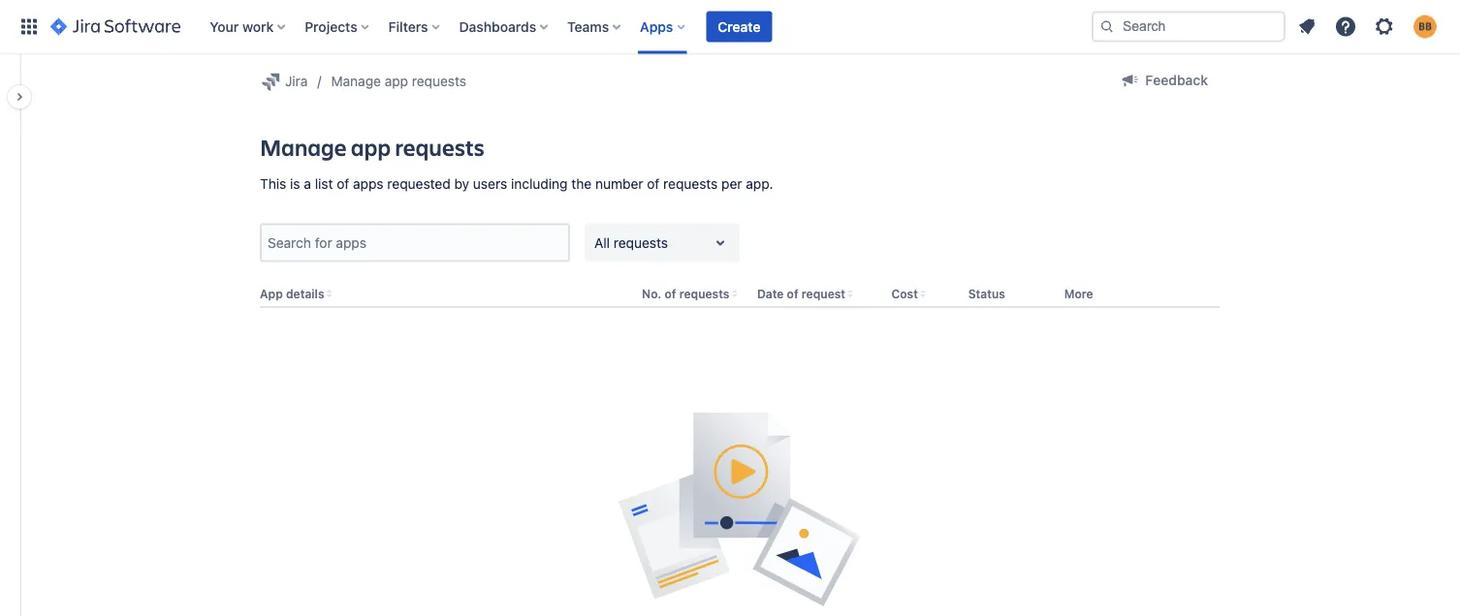 Task type: describe. For each thing, give the bounding box(es) containing it.
requests right all
[[614, 235, 668, 251]]

teams button
[[562, 11, 629, 42]]

feedback
[[1146, 72, 1208, 88]]

1 vertical spatial manage app requests
[[260, 132, 485, 162]]

a
[[304, 176, 311, 192]]

cost button
[[892, 287, 918, 301]]

1 vertical spatial manage
[[260, 132, 347, 162]]

date
[[757, 287, 784, 301]]

by
[[454, 176, 469, 192]]

projects button
[[299, 11, 377, 42]]

work
[[242, 18, 274, 34]]

projects
[[305, 18, 357, 34]]

users
[[473, 176, 507, 192]]

jira
[[285, 73, 308, 89]]

apps button
[[634, 11, 693, 42]]

requests down filters dropdown button at the left of the page
[[412, 73, 466, 89]]

appswitcher icon image
[[17, 15, 41, 38]]

cost
[[892, 287, 918, 301]]

1 vertical spatial app
[[351, 132, 391, 162]]

0 vertical spatial manage app requests
[[331, 73, 466, 89]]

create button
[[706, 11, 772, 42]]

settings image
[[1373, 15, 1396, 38]]

search image
[[1100, 19, 1115, 34]]

app details
[[260, 287, 324, 301]]

primary element
[[12, 0, 1092, 54]]

0 vertical spatial app
[[385, 73, 408, 89]]

sidebar navigation image
[[0, 78, 43, 116]]

app.
[[746, 176, 773, 192]]

of right no.
[[665, 287, 676, 301]]

number
[[595, 176, 643, 192]]

including
[[511, 176, 568, 192]]

your work button
[[204, 11, 293, 42]]

apps
[[640, 18, 673, 34]]

Search field
[[1092, 11, 1286, 42]]

notifications image
[[1296, 15, 1319, 38]]

your
[[210, 18, 239, 34]]

0 vertical spatial manage
[[331, 73, 381, 89]]

apps
[[353, 176, 384, 192]]

dashboards button
[[453, 11, 556, 42]]



Task type: locate. For each thing, give the bounding box(es) containing it.
create
[[718, 18, 761, 34]]

filters button
[[383, 11, 448, 42]]

filters
[[389, 18, 428, 34]]

banner
[[0, 0, 1460, 54]]

requests up requested
[[395, 132, 485, 162]]

requests right no.
[[680, 287, 730, 301]]

open image
[[709, 231, 732, 254]]

no. of requests button
[[642, 287, 730, 301]]

all
[[594, 235, 610, 251]]

status
[[968, 287, 1006, 301]]

manage app requests link
[[331, 70, 466, 93]]

of right list
[[337, 176, 349, 192]]

per
[[722, 176, 742, 192]]

help image
[[1334, 15, 1358, 38]]

more
[[1064, 287, 1094, 301]]

manage app requests
[[331, 73, 466, 89], [260, 132, 485, 162]]

date of request
[[757, 287, 846, 301]]

this is a list of apps requested by users including the number of requests per app.
[[260, 176, 773, 192]]

banner containing your work
[[0, 0, 1460, 54]]

jira software image
[[50, 15, 181, 38], [50, 15, 181, 38]]

request
[[802, 287, 846, 301]]

manage
[[331, 73, 381, 89], [260, 132, 347, 162]]

context icon image
[[260, 70, 283, 93], [260, 70, 283, 93]]

app
[[260, 287, 283, 301]]

requests left per
[[663, 176, 718, 192]]

requests
[[412, 73, 466, 89], [395, 132, 485, 162], [663, 176, 718, 192], [614, 235, 668, 251], [680, 287, 730, 301]]

your profile and settings image
[[1414, 15, 1437, 38]]

no. of requests
[[642, 287, 730, 301]]

teams
[[567, 18, 609, 34]]

details
[[286, 287, 324, 301]]

dashboards
[[459, 18, 536, 34]]

is
[[290, 176, 300, 192]]

manage up a
[[260, 132, 347, 162]]

requested
[[387, 176, 451, 192]]

jira link
[[260, 70, 308, 93]]

this
[[260, 176, 286, 192]]

app down filters
[[385, 73, 408, 89]]

list
[[315, 176, 333, 192]]

manage app requests up the apps
[[260, 132, 485, 162]]

app details button
[[260, 287, 324, 301]]

of right the number
[[647, 176, 660, 192]]

app up the apps
[[351, 132, 391, 162]]

manage app requests down filters
[[331, 73, 466, 89]]

all requests
[[594, 235, 668, 251]]

app
[[385, 73, 408, 89], [351, 132, 391, 162]]

of right the date
[[787, 287, 799, 301]]

no.
[[642, 287, 662, 301]]

the
[[572, 176, 592, 192]]

date of request button
[[757, 287, 846, 301]]

manage down projects popup button
[[331, 73, 381, 89]]

your work
[[210, 18, 274, 34]]

feedback button
[[1107, 65, 1220, 96]]

Search for requested apps field
[[262, 225, 568, 260]]

of
[[337, 176, 349, 192], [647, 176, 660, 192], [665, 287, 676, 301], [787, 287, 799, 301]]



Task type: vqa. For each thing, say whether or not it's contained in the screenshot.
requests
yes



